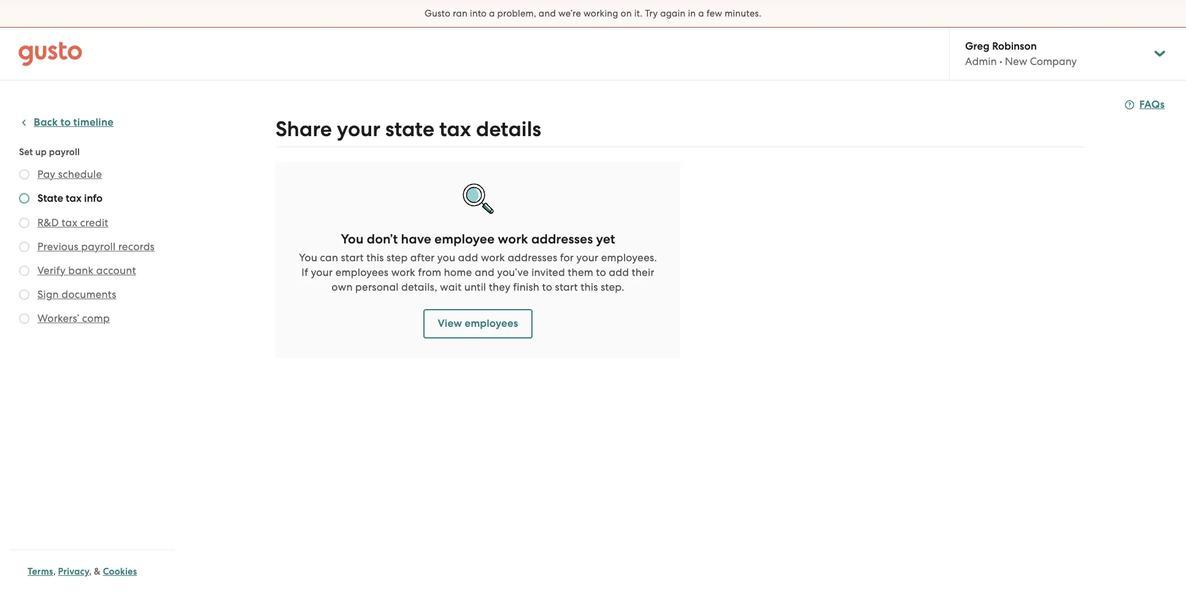 Task type: describe. For each thing, give the bounding box(es) containing it.
share your state tax details
[[276, 117, 541, 142]]

few
[[707, 8, 723, 19]]

timeline
[[73, 116, 114, 129]]

0 vertical spatial this
[[367, 252, 384, 264]]

0 vertical spatial work
[[498, 231, 528, 247]]

view employees
[[438, 317, 518, 330]]

sign documents
[[37, 289, 116, 301]]

1 a from the left
[[489, 8, 495, 19]]

robinson
[[993, 40, 1037, 53]]

terms link
[[28, 567, 53, 578]]

you've
[[497, 266, 529, 279]]

pay schedule button
[[37, 167, 102, 182]]

set up payroll
[[19, 147, 80, 158]]

faqs
[[1140, 98, 1165, 111]]

ran
[[453, 8, 468, 19]]

admin
[[966, 55, 997, 68]]

from
[[418, 266, 441, 279]]

home image
[[18, 41, 82, 66]]

workers'
[[37, 312, 79, 325]]

cookies
[[103, 567, 137, 578]]

cookies button
[[103, 565, 137, 580]]

new
[[1005, 55, 1028, 68]]

previous
[[37, 241, 78, 253]]

pay
[[37, 168, 55, 180]]

into
[[470, 8, 487, 19]]

records
[[118, 241, 155, 253]]

faqs button
[[1125, 98, 1165, 112]]

verify
[[37, 265, 66, 277]]

view
[[438, 317, 462, 330]]

1 check image from the top
[[19, 193, 29, 204]]

their
[[632, 266, 655, 279]]

in
[[688, 8, 696, 19]]

0 vertical spatial you
[[341, 231, 364, 247]]

invited
[[532, 266, 565, 279]]

2 vertical spatial your
[[311, 266, 333, 279]]

check image for sign
[[19, 290, 29, 300]]

set
[[19, 147, 33, 158]]

don't
[[367, 231, 398, 247]]

step.
[[601, 281, 625, 293]]

we're
[[559, 8, 581, 19]]

employees.
[[601, 252, 657, 264]]

company
[[1030, 55, 1077, 68]]

previous payroll records
[[37, 241, 155, 253]]

back to timeline
[[34, 116, 114, 129]]

try
[[645, 8, 658, 19]]

2 a from the left
[[699, 8, 704, 19]]

you don't have employee work addresses yet you can start this step after you add work addresses for your employees. if your employees work from home and you've invited them to add their own personal details, wait until they finish to start this step.
[[299, 231, 657, 293]]

terms
[[28, 567, 53, 578]]

on
[[621, 8, 632, 19]]

terms , privacy , & cookies
[[28, 567, 137, 578]]

account
[[96, 265, 136, 277]]

view employees link
[[423, 309, 533, 339]]

back
[[34, 116, 58, 129]]

gusto ran into a problem, and we're working on it. try again in a few minutes.
[[425, 8, 762, 19]]

1 vertical spatial work
[[481, 252, 505, 264]]

r&d tax credit
[[37, 217, 108, 229]]

info
[[84, 192, 103, 205]]

if
[[302, 266, 308, 279]]

1 vertical spatial your
[[577, 252, 599, 264]]

back to timeline button
[[19, 115, 114, 130]]

1 vertical spatial addresses
[[508, 252, 558, 264]]

credit
[[80, 217, 108, 229]]

you
[[438, 252, 456, 264]]

share
[[276, 117, 332, 142]]

tax for info
[[66, 192, 82, 205]]

0 horizontal spatial start
[[341, 252, 364, 264]]

details
[[476, 117, 541, 142]]

they
[[489, 281, 511, 293]]

state
[[37, 192, 63, 205]]

details,
[[402, 281, 437, 293]]

for
[[560, 252, 574, 264]]

0 horizontal spatial add
[[458, 252, 478, 264]]

state tax info
[[37, 192, 103, 205]]

check image for r&d
[[19, 218, 29, 228]]

yet
[[596, 231, 615, 247]]

1 horizontal spatial your
[[337, 117, 381, 142]]



Task type: locate. For each thing, give the bounding box(es) containing it.
1 horizontal spatial and
[[539, 8, 556, 19]]

your left state
[[337, 117, 381, 142]]

working
[[584, 8, 619, 19]]

1 , from the left
[[53, 567, 56, 578]]

schedule
[[58, 168, 102, 180]]

1 vertical spatial check image
[[19, 242, 29, 252]]

2 horizontal spatial your
[[577, 252, 599, 264]]

this down them
[[581, 281, 598, 293]]

payroll up pay schedule
[[49, 147, 80, 158]]

0 vertical spatial to
[[61, 116, 71, 129]]

greg
[[966, 40, 990, 53]]

privacy link
[[58, 567, 89, 578]]

0 vertical spatial add
[[458, 252, 478, 264]]

your up them
[[577, 252, 599, 264]]

check image left sign
[[19, 290, 29, 300]]

documents
[[62, 289, 116, 301]]

1 horizontal spatial this
[[581, 281, 598, 293]]

tax for credit
[[62, 217, 77, 229]]

wait
[[440, 281, 462, 293]]

a right the into
[[489, 8, 495, 19]]

up
[[35, 147, 47, 158]]

check image left previous
[[19, 242, 29, 252]]

&
[[94, 567, 101, 578]]

employees up personal
[[336, 266, 389, 279]]

0 vertical spatial your
[[337, 117, 381, 142]]

to
[[61, 116, 71, 129], [596, 266, 606, 279], [542, 281, 553, 293]]

0 vertical spatial payroll
[[49, 147, 80, 158]]

start right can
[[341, 252, 364, 264]]

workers' comp
[[37, 312, 110, 325]]

check image for workers'
[[19, 314, 29, 324]]

0 horizontal spatial employees
[[336, 266, 389, 279]]

1 horizontal spatial employees
[[465, 317, 518, 330]]

finish
[[513, 281, 540, 293]]

1 vertical spatial to
[[596, 266, 606, 279]]

1 vertical spatial this
[[581, 281, 598, 293]]

this down the don't on the left top of the page
[[367, 252, 384, 264]]

check image left pay
[[19, 169, 29, 180]]

add up step.
[[609, 266, 629, 279]]

,
[[53, 567, 56, 578], [89, 567, 92, 578]]

2 vertical spatial to
[[542, 281, 553, 293]]

2 vertical spatial check image
[[19, 290, 29, 300]]

bank
[[68, 265, 94, 277]]

2 vertical spatial work
[[391, 266, 416, 279]]

your
[[337, 117, 381, 142], [577, 252, 599, 264], [311, 266, 333, 279]]

addresses
[[532, 231, 593, 247], [508, 252, 558, 264]]

r&d tax credit button
[[37, 215, 108, 230]]

and left we're
[[539, 8, 556, 19]]

4 check image from the top
[[19, 314, 29, 324]]

add up home
[[458, 252, 478, 264]]

to up step.
[[596, 266, 606, 279]]

r&d
[[37, 217, 59, 229]]

2 , from the left
[[89, 567, 92, 578]]

sign documents button
[[37, 287, 116, 302]]

0 horizontal spatial to
[[61, 116, 71, 129]]

2 check image from the top
[[19, 242, 29, 252]]

employee
[[435, 231, 495, 247]]

check image left verify
[[19, 266, 29, 276]]

employees inside you don't have employee work addresses yet you can start this step after you add work addresses for your employees. if your employees work from home and you've invited them to add their own personal details, wait until they finish to start this step.
[[336, 266, 389, 279]]

1 vertical spatial start
[[555, 281, 578, 293]]

1 horizontal spatial add
[[609, 266, 629, 279]]

you left the don't on the left top of the page
[[341, 231, 364, 247]]

verify bank account
[[37, 265, 136, 277]]

this
[[367, 252, 384, 264], [581, 281, 598, 293]]

0 horizontal spatial ,
[[53, 567, 56, 578]]

, left privacy
[[53, 567, 56, 578]]

tax left info
[[66, 192, 82, 205]]

greg robinson admin • new company
[[966, 40, 1077, 68]]

you up if
[[299, 252, 317, 264]]

state tax info list
[[19, 167, 170, 328]]

comp
[[82, 312, 110, 325]]

3 check image from the top
[[19, 266, 29, 276]]

1 vertical spatial payroll
[[81, 241, 116, 253]]

check image for verify
[[19, 266, 29, 276]]

3 check image from the top
[[19, 290, 29, 300]]

until
[[464, 281, 486, 293]]

0 vertical spatial addresses
[[532, 231, 593, 247]]

verify bank account button
[[37, 263, 136, 278]]

add
[[458, 252, 478, 264], [609, 266, 629, 279]]

them
[[568, 266, 594, 279]]

employees down they
[[465, 317, 518, 330]]

0 vertical spatial employees
[[336, 266, 389, 279]]

pay schedule
[[37, 168, 102, 180]]

check image
[[19, 169, 29, 180], [19, 242, 29, 252], [19, 290, 29, 300]]

tax right state
[[440, 117, 471, 142]]

1 vertical spatial and
[[475, 266, 495, 279]]

1 horizontal spatial start
[[555, 281, 578, 293]]

employees
[[336, 266, 389, 279], [465, 317, 518, 330]]

1 horizontal spatial to
[[542, 281, 553, 293]]

gusto
[[425, 8, 451, 19]]

1 vertical spatial tax
[[66, 192, 82, 205]]

privacy
[[58, 567, 89, 578]]

check image left state
[[19, 193, 29, 204]]

1 horizontal spatial payroll
[[81, 241, 116, 253]]

personal
[[355, 281, 399, 293]]

addresses up the invited
[[508, 252, 558, 264]]

and up until
[[475, 266, 495, 279]]

1 horizontal spatial you
[[341, 231, 364, 247]]

•
[[1000, 55, 1003, 68]]

start
[[341, 252, 364, 264], [555, 281, 578, 293]]

payroll inside the previous payroll records button
[[81, 241, 116, 253]]

and inside you don't have employee work addresses yet you can start this step after you add work addresses for your employees. if your employees work from home and you've invited them to add their own personal details, wait until they finish to start this step.
[[475, 266, 495, 279]]

2 check image from the top
[[19, 218, 29, 228]]

step
[[387, 252, 408, 264]]

, left '&'
[[89, 567, 92, 578]]

0 horizontal spatial and
[[475, 266, 495, 279]]

work
[[498, 231, 528, 247], [481, 252, 505, 264], [391, 266, 416, 279]]

1 horizontal spatial a
[[699, 8, 704, 19]]

minutes.
[[725, 8, 762, 19]]

tax inside button
[[62, 217, 77, 229]]

workers' comp button
[[37, 311, 110, 326]]

a right in
[[699, 8, 704, 19]]

and
[[539, 8, 556, 19], [475, 266, 495, 279]]

0 horizontal spatial a
[[489, 8, 495, 19]]

to inside button
[[61, 116, 71, 129]]

check image for pay
[[19, 169, 29, 180]]

previous payroll records button
[[37, 239, 155, 254]]

1 check image from the top
[[19, 169, 29, 180]]

0 vertical spatial check image
[[19, 169, 29, 180]]

it.
[[635, 8, 643, 19]]

to down the invited
[[542, 281, 553, 293]]

2 vertical spatial tax
[[62, 217, 77, 229]]

check image left workers'
[[19, 314, 29, 324]]

check image for previous
[[19, 242, 29, 252]]

again
[[660, 8, 686, 19]]

you
[[341, 231, 364, 247], [299, 252, 317, 264]]

own
[[332, 281, 353, 293]]

0 vertical spatial start
[[341, 252, 364, 264]]

2 horizontal spatial to
[[596, 266, 606, 279]]

0 horizontal spatial this
[[367, 252, 384, 264]]

0 horizontal spatial you
[[299, 252, 317, 264]]

can
[[320, 252, 338, 264]]

1 horizontal spatial ,
[[89, 567, 92, 578]]

sign
[[37, 289, 59, 301]]

1 vertical spatial employees
[[465, 317, 518, 330]]

0 vertical spatial tax
[[440, 117, 471, 142]]

payroll down credit on the left
[[81, 241, 116, 253]]

tax right r&d
[[62, 217, 77, 229]]

have
[[401, 231, 431, 247]]

after
[[411, 252, 435, 264]]

addresses up for on the left top of the page
[[532, 231, 593, 247]]

start down them
[[555, 281, 578, 293]]

payroll
[[49, 147, 80, 158], [81, 241, 116, 253]]

check image
[[19, 193, 29, 204], [19, 218, 29, 228], [19, 266, 29, 276], [19, 314, 29, 324]]

1 vertical spatial add
[[609, 266, 629, 279]]

problem,
[[498, 8, 537, 19]]

0 horizontal spatial payroll
[[49, 147, 80, 158]]

0 vertical spatial and
[[539, 8, 556, 19]]

home
[[444, 266, 472, 279]]

1 vertical spatial you
[[299, 252, 317, 264]]

check image left r&d
[[19, 218, 29, 228]]

to right back
[[61, 116, 71, 129]]

state
[[386, 117, 435, 142]]

your down can
[[311, 266, 333, 279]]

0 horizontal spatial your
[[311, 266, 333, 279]]



Task type: vqa. For each thing, say whether or not it's contained in the screenshot.
Verify bank account
yes



